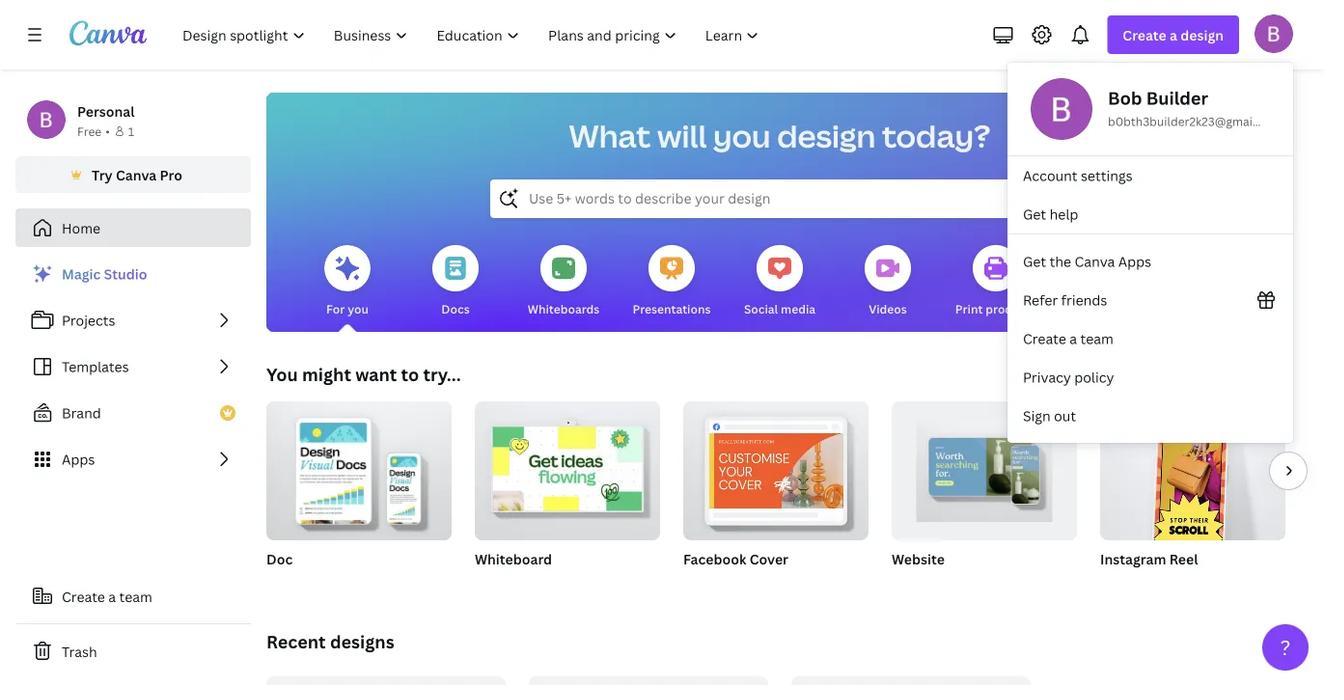 Task type: locate. For each thing, give the bounding box(es) containing it.
get the canva apps link
[[1008, 242, 1294, 281]]

2 vertical spatial create
[[62, 587, 105, 606]]

templates
[[62, 358, 129, 376]]

team inside bob builder menu
[[1081, 329, 1114, 348]]

1 horizontal spatial a
[[1070, 329, 1078, 348]]

?
[[1281, 634, 1291, 661]]

1 get from the top
[[1023, 205, 1047, 223]]

a
[[1170, 26, 1178, 44], [1070, 329, 1078, 348], [108, 587, 116, 606]]

create up bob
[[1123, 26, 1167, 44]]

0 horizontal spatial create
[[62, 587, 105, 606]]

privacy policy
[[1023, 368, 1115, 387]]

you inside button
[[348, 301, 369, 317]]

docs button
[[433, 232, 479, 332]]

projects
[[62, 311, 115, 330]]

1366
[[892, 575, 920, 591]]

magic
[[62, 265, 101, 283]]

you right will
[[713, 115, 771, 157]]

apps
[[1119, 252, 1152, 271], [62, 450, 95, 469]]

team
[[1081, 329, 1114, 348], [119, 587, 152, 606]]

•
[[105, 123, 110, 139]]

bob builder b0bth3builder2k23@gmail.com
[[1108, 86, 1284, 129]]

the
[[1050, 252, 1072, 271]]

1 vertical spatial design
[[777, 115, 876, 157]]

0 vertical spatial canva
[[116, 166, 157, 184]]

1 horizontal spatial team
[[1081, 329, 1114, 348]]

home
[[62, 219, 101, 237]]

out
[[1054, 407, 1077, 425]]

templates link
[[15, 348, 251, 386]]

presentations button
[[633, 232, 711, 332]]

create a design
[[1123, 26, 1224, 44]]

design up search search field
[[777, 115, 876, 157]]

whiteboards button
[[528, 232, 600, 332]]

a inside bob builder menu
[[1070, 329, 1078, 348]]

create a team button down websites
[[1008, 320, 1294, 358]]

get for get the canva apps
[[1023, 252, 1047, 271]]

1 horizontal spatial design
[[1181, 26, 1224, 44]]

apps up refer friends link
[[1119, 252, 1152, 271]]

1 vertical spatial canva
[[1075, 252, 1115, 271]]

0 horizontal spatial create a team button
[[15, 577, 251, 616]]

0 vertical spatial design
[[1181, 26, 1224, 44]]

create inside dropdown button
[[1123, 26, 1167, 44]]

a up trash link
[[108, 587, 116, 606]]

trash
[[62, 642, 97, 661]]

create a team button up trash link
[[15, 577, 251, 616]]

create inside list
[[1023, 329, 1067, 348]]

top level navigation element
[[170, 15, 776, 54]]

you
[[713, 115, 771, 157], [348, 301, 369, 317]]

try
[[92, 166, 113, 184]]

whiteboards
[[528, 301, 600, 317]]

to
[[401, 363, 419, 386]]

get inside 'button'
[[1023, 205, 1047, 223]]

try canva pro button
[[15, 156, 251, 193]]

websites
[[1079, 301, 1130, 317]]

canva
[[116, 166, 157, 184], [1075, 252, 1115, 271]]

home link
[[15, 209, 251, 247]]

create a team down refer friends
[[1023, 329, 1114, 348]]

1 vertical spatial a
[[1070, 329, 1078, 348]]

facebook
[[684, 550, 747, 568]]

today?
[[882, 115, 991, 157]]

group
[[266, 394, 452, 541], [475, 394, 660, 541], [684, 394, 869, 541], [892, 402, 1077, 541], [1101, 402, 1286, 552]]

recent
[[266, 630, 326, 654]]

px
[[954, 575, 967, 591]]

0 horizontal spatial team
[[119, 587, 152, 606]]

refer friends link
[[1008, 281, 1294, 320]]

0 vertical spatial you
[[713, 115, 771, 157]]

get left help
[[1023, 205, 1047, 223]]

get left the
[[1023, 252, 1047, 271]]

0 horizontal spatial canva
[[116, 166, 157, 184]]

instagram reel
[[1101, 550, 1198, 568]]

0 horizontal spatial a
[[108, 587, 116, 606]]

group for website
[[892, 402, 1077, 541]]

2 get from the top
[[1023, 252, 1047, 271]]

create a team button
[[1008, 320, 1294, 358], [15, 577, 251, 616]]

videos button
[[865, 232, 911, 332]]

0 vertical spatial get
[[1023, 205, 1047, 223]]

2 horizontal spatial create
[[1123, 26, 1167, 44]]

you right for
[[348, 301, 369, 317]]

None search field
[[490, 180, 1070, 218]]

get for get help
[[1023, 205, 1047, 223]]

websites button
[[1079, 232, 1130, 332]]

1 horizontal spatial create a team button
[[1008, 320, 1294, 358]]

1 horizontal spatial you
[[713, 115, 771, 157]]

0 vertical spatial create a team
[[1023, 329, 1114, 348]]

personal
[[77, 102, 135, 120]]

1
[[128, 123, 134, 139]]

doc group
[[266, 394, 452, 593]]

group for facebook cover
[[684, 394, 869, 541]]

a up "privacy policy"
[[1070, 329, 1078, 348]]

social media button
[[744, 232, 816, 332]]

canva inside button
[[116, 166, 157, 184]]

facebook cover
[[684, 550, 789, 568]]

social media
[[744, 301, 816, 317]]

create for topmost create a team "button"
[[1023, 329, 1067, 348]]

group for whiteboard
[[475, 394, 660, 541]]

0 horizontal spatial apps
[[62, 450, 95, 469]]

a inside dropdown button
[[1170, 26, 1178, 44]]

create down the refer on the top right
[[1023, 329, 1067, 348]]

canva right the
[[1075, 252, 1115, 271]]

list
[[1008, 156, 1294, 234], [1008, 242, 1294, 435], [15, 255, 251, 479]]

0 vertical spatial apps
[[1119, 252, 1152, 271]]

2 horizontal spatial a
[[1170, 26, 1178, 44]]

0 vertical spatial create
[[1123, 26, 1167, 44]]

create up trash
[[62, 587, 105, 606]]

1 horizontal spatial apps
[[1119, 252, 1152, 271]]

a up builder
[[1170, 26, 1178, 44]]

create a team
[[1023, 329, 1114, 348], [62, 587, 152, 606]]

×
[[923, 575, 928, 591]]

canva right try
[[116, 166, 157, 184]]

unlimited
[[475, 575, 530, 591]]

create
[[1123, 26, 1167, 44], [1023, 329, 1067, 348], [62, 587, 105, 606]]

1 vertical spatial create
[[1023, 329, 1067, 348]]

design
[[1181, 26, 1224, 44], [777, 115, 876, 157]]

create a team up trash link
[[62, 587, 152, 606]]

for
[[326, 301, 345, 317]]

0 horizontal spatial you
[[348, 301, 369, 317]]

1 vertical spatial team
[[119, 587, 152, 606]]

magic studio link
[[15, 255, 251, 293]]

1 vertical spatial get
[[1023, 252, 1047, 271]]

0 vertical spatial a
[[1170, 26, 1178, 44]]

1 vertical spatial create a team
[[62, 587, 152, 606]]

try...
[[423, 363, 461, 386]]

design up builder
[[1181, 26, 1224, 44]]

1 horizontal spatial create a team
[[1023, 329, 1114, 348]]

for you
[[326, 301, 369, 317]]

account settings
[[1023, 167, 1133, 185]]

0 horizontal spatial create a team
[[62, 587, 152, 606]]

for you button
[[324, 232, 371, 332]]

team up trash link
[[119, 587, 152, 606]]

get help button
[[1008, 195, 1294, 234]]

0 vertical spatial team
[[1081, 329, 1114, 348]]

1 horizontal spatial canva
[[1075, 252, 1115, 271]]

apps down the brand
[[62, 450, 95, 469]]

1 vertical spatial you
[[348, 301, 369, 317]]

account settings link
[[1008, 156, 1294, 195]]

1 horizontal spatial create
[[1023, 329, 1067, 348]]

2 vertical spatial a
[[108, 587, 116, 606]]

1 vertical spatial create a team button
[[15, 577, 251, 616]]

get
[[1023, 205, 1047, 223], [1023, 252, 1047, 271]]

cover
[[750, 550, 789, 568]]

team down websites
[[1081, 329, 1114, 348]]



Task type: vqa. For each thing, say whether or not it's contained in the screenshot.
'recent designs'
yes



Task type: describe. For each thing, give the bounding box(es) containing it.
website 1366 × 768 px
[[892, 550, 967, 591]]

builder
[[1147, 86, 1209, 110]]

whiteboard
[[475, 550, 552, 568]]

doc
[[266, 550, 293, 568]]

apps inside bob builder menu
[[1119, 252, 1152, 271]]

projects link
[[15, 301, 251, 340]]

help
[[1050, 205, 1079, 223]]

privacy
[[1023, 368, 1071, 387]]

group for instagram reel
[[1101, 402, 1286, 552]]

what will you design today?
[[569, 115, 991, 157]]

list containing get the canva apps
[[1008, 242, 1294, 435]]

sign out
[[1023, 407, 1077, 425]]

instagram
[[1101, 550, 1167, 568]]

brand link
[[15, 394, 251, 433]]

brand
[[62, 404, 101, 422]]

sign
[[1023, 407, 1051, 425]]

print
[[956, 301, 983, 317]]

magic studio
[[62, 265, 147, 283]]

whiteboard group
[[475, 394, 660, 593]]

list containing magic studio
[[15, 255, 251, 479]]

apps link
[[15, 440, 251, 479]]

facebook cover group
[[684, 394, 869, 593]]

pro
[[160, 166, 182, 184]]

print products button
[[956, 232, 1037, 332]]

videos
[[869, 301, 907, 317]]

free •
[[77, 123, 110, 139]]

what
[[569, 115, 651, 157]]

you might want to try...
[[266, 363, 461, 386]]

media
[[781, 301, 816, 317]]

refer
[[1023, 291, 1058, 309]]

group for doc
[[266, 394, 452, 541]]

studio
[[104, 265, 147, 283]]

docs
[[442, 301, 470, 317]]

you
[[266, 363, 298, 386]]

try canva pro
[[92, 166, 182, 184]]

1 vertical spatial apps
[[62, 450, 95, 469]]

design inside dropdown button
[[1181, 26, 1224, 44]]

768
[[931, 575, 951, 591]]

products
[[986, 301, 1037, 317]]

instagram reel group
[[1101, 402, 1286, 593]]

social
[[744, 301, 778, 317]]

create for create a design dropdown button
[[1123, 26, 1167, 44]]

sign out button
[[1008, 397, 1294, 435]]

canva inside bob builder menu
[[1075, 252, 1115, 271]]

bob
[[1108, 86, 1143, 110]]

designs
[[330, 630, 394, 654]]

bob builder image
[[1255, 14, 1294, 53]]

recent designs
[[266, 630, 394, 654]]

list containing account settings
[[1008, 156, 1294, 234]]

bob builder menu
[[1008, 63, 1294, 443]]

b0bth3builder2k23@gmail.com
[[1108, 113, 1284, 129]]

? button
[[1263, 625, 1309, 671]]

0 horizontal spatial design
[[777, 115, 876, 157]]

presentations
[[633, 301, 711, 317]]

account
[[1023, 167, 1078, 185]]

might
[[302, 363, 351, 386]]

0 vertical spatial create a team button
[[1008, 320, 1294, 358]]

trash link
[[15, 632, 251, 671]]

refer friends
[[1023, 291, 1108, 309]]

want
[[355, 363, 397, 386]]

print products
[[956, 301, 1037, 317]]

free
[[77, 123, 102, 139]]

reel
[[1170, 550, 1198, 568]]

website
[[892, 550, 945, 568]]

policy
[[1075, 368, 1115, 387]]

get the canva apps
[[1023, 252, 1152, 271]]

privacy policy link
[[1008, 358, 1294, 397]]

website group
[[892, 402, 1077, 593]]

settings
[[1081, 167, 1133, 185]]

create a design button
[[1108, 15, 1240, 54]]

get help
[[1023, 205, 1079, 223]]

whiteboard unlimited
[[475, 550, 552, 591]]

friends
[[1062, 291, 1108, 309]]

Search search field
[[529, 181, 1031, 217]]

create a team inside bob builder menu
[[1023, 329, 1114, 348]]

will
[[658, 115, 707, 157]]



